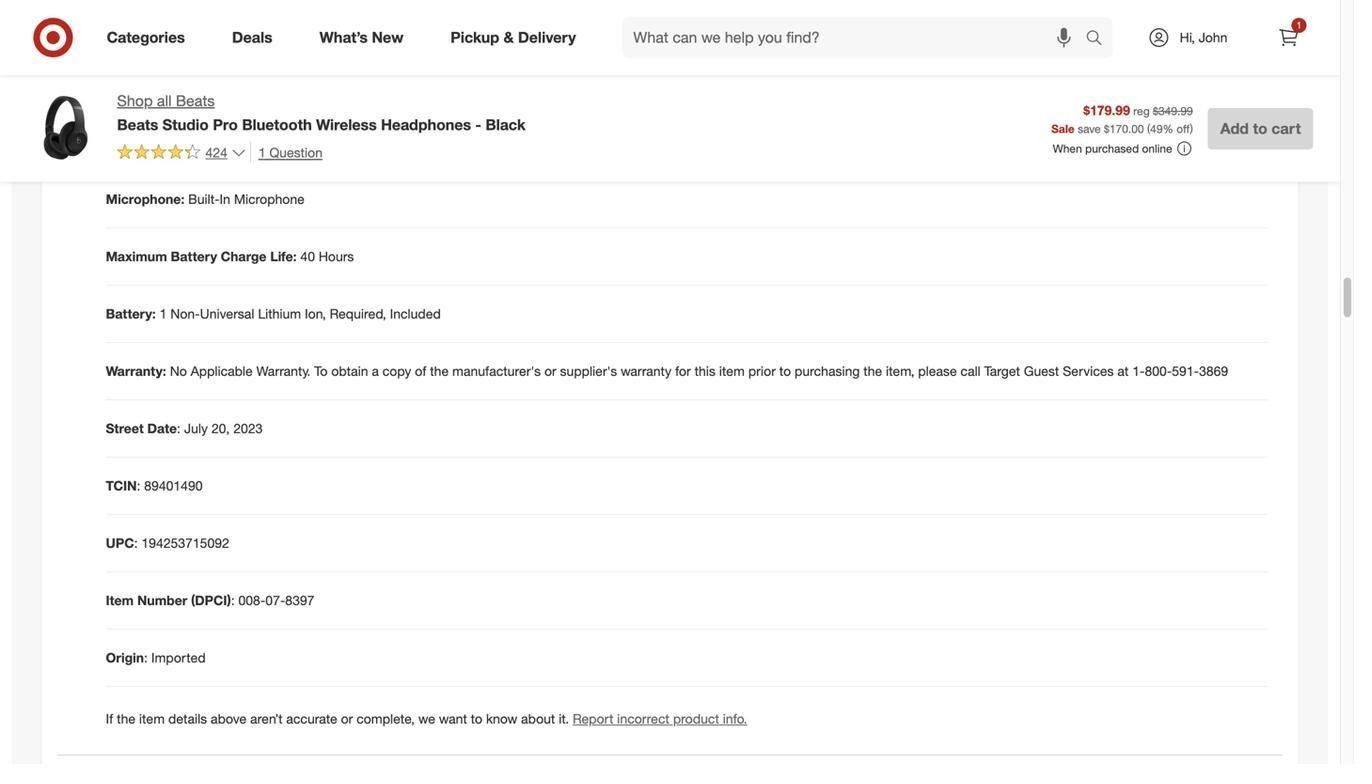 Task type: describe. For each thing, give the bounding box(es) containing it.
1 question link
[[250, 142, 323, 163]]

please
[[919, 363, 957, 379]]

with:
[[182, 76, 213, 93]]

: left 008-
[[231, 593, 235, 609]]

incorrect
[[617, 711, 670, 728]]

july
[[184, 420, 208, 437]]

pickup
[[451, 28, 500, 47]]

battery:
[[106, 306, 156, 322]]

new
[[372, 28, 404, 47]]

question
[[270, 144, 323, 161]]

: for 194253715092
[[134, 535, 138, 552]]

maximum battery charge life: 40 hours
[[106, 248, 354, 265]]

street
[[106, 420, 144, 437]]

tcin
[[106, 478, 137, 494]]

report
[[573, 711, 614, 728]]

3869
[[1200, 363, 1229, 379]]

battery: 1 non-universal lithium ion, required, included
[[106, 306, 441, 322]]

applicable
[[191, 363, 253, 379]]

services
[[1063, 363, 1114, 379]]

guest
[[1024, 363, 1060, 379]]

591-
[[1173, 363, 1200, 379]]

&
[[504, 28, 514, 47]]

if
[[106, 711, 113, 728]]

compatible with: apple ios, android
[[106, 76, 329, 93]]

bluetooth
[[242, 116, 312, 134]]

0 vertical spatial item
[[720, 363, 745, 379]]

deals link
[[216, 17, 296, 58]]

ios,
[[255, 76, 279, 93]]

2 horizontal spatial the
[[864, 363, 883, 379]]

of
[[415, 363, 427, 379]]

-
[[475, 116, 482, 134]]

reg
[[1134, 104, 1150, 118]]

%
[[1163, 122, 1174, 136]]

89401490
[[144, 478, 203, 494]]

battery
[[171, 248, 217, 265]]

1 down bluetooth at the top left
[[259, 144, 266, 161]]

maximum
[[106, 248, 167, 265]]

$
[[1104, 122, 1110, 136]]

add to cart button
[[1209, 108, 1314, 149]]

required,
[[330, 306, 386, 322]]

$179.99
[[1084, 102, 1131, 118]]

sale
[[1052, 122, 1075, 136]]

add to cart
[[1221, 119, 1302, 138]]

$349.99
[[1154, 104, 1194, 118]]

categories link
[[91, 17, 209, 58]]

warranty
[[621, 363, 672, 379]]

copy
[[383, 363, 411, 379]]

170.00
[[1110, 122, 1145, 136]]

accurate
[[286, 711, 338, 728]]

shop
[[117, 92, 153, 110]]

manufacturer's
[[453, 363, 541, 379]]

what's
[[320, 28, 368, 47]]

424
[[206, 144, 228, 161]]

warranty.
[[256, 363, 311, 379]]

2023
[[234, 420, 263, 437]]

hi, john
[[1180, 29, 1228, 46]]

07-
[[266, 593, 285, 609]]

to inside button
[[1254, 119, 1268, 138]]

1 right john
[[1297, 19, 1302, 31]]

800-
[[1145, 363, 1173, 379]]

pro
[[213, 116, 238, 134]]

save
[[1078, 122, 1101, 136]]

hours
[[319, 248, 354, 265]]

item number (dpci) : 008-07-8397
[[106, 593, 315, 609]]

when
[[1053, 142, 1083, 156]]

life:
[[270, 248, 297, 265]]

0 horizontal spatial the
[[117, 711, 136, 728]]

number
[[137, 593, 187, 609]]

0 vertical spatial or
[[545, 363, 557, 379]]

search
[[1078, 30, 1123, 49]]

compatible
[[106, 76, 178, 93]]

49
[[1151, 122, 1163, 136]]

included
[[390, 306, 441, 322]]

built-
[[188, 191, 220, 207]]

: left the july
[[177, 420, 181, 437]]

add
[[1221, 119, 1249, 138]]

hi,
[[1180, 29, 1196, 46]]

What can we help you find? suggestions appear below search field
[[622, 17, 1091, 58]]

(dpci)
[[191, 593, 231, 609]]

street date : july 20, 2023
[[106, 420, 263, 437]]

40
[[301, 248, 315, 265]]

what's new
[[320, 28, 404, 47]]



Task type: locate. For each thing, give the bounding box(es) containing it.
1 question
[[259, 144, 323, 161]]

or right accurate
[[341, 711, 353, 728]]

the
[[430, 363, 449, 379], [864, 363, 883, 379], [117, 711, 136, 728]]

1 link
[[1269, 17, 1310, 58]]

deals
[[232, 28, 273, 47]]

: for imported
[[144, 650, 148, 666]]

20,
[[212, 420, 230, 437]]

1 horizontal spatial the
[[430, 363, 449, 379]]

0 vertical spatial to
[[1254, 119, 1268, 138]]

if the item details above aren't accurate or complete, we want to know about it. report incorrect product info.
[[106, 711, 748, 728]]

0 vertical spatial beats
[[176, 92, 215, 110]]

1 vertical spatial beats
[[117, 116, 158, 134]]

0 horizontal spatial noise
[[106, 133, 141, 150]]

424 link
[[117, 142, 246, 165]]

microphone:
[[106, 191, 185, 207]]

pickup & delivery
[[451, 28, 576, 47]]

non-
[[171, 306, 200, 322]]

1 vertical spatial item
[[139, 711, 165, 728]]

date
[[147, 420, 177, 437]]

purchasing
[[795, 363, 860, 379]]

headphones
[[381, 116, 471, 134]]

in
[[220, 191, 230, 207]]

android
[[283, 76, 329, 93]]

)
[[1191, 122, 1194, 136]]

008-
[[238, 593, 266, 609]]

0 horizontal spatial beats
[[117, 116, 158, 134]]

item right this
[[720, 363, 745, 379]]

the left item,
[[864, 363, 883, 379]]

1 left the deals
[[224, 19, 232, 35]]

origin
[[106, 650, 144, 666]]

supplier's
[[560, 363, 617, 379]]

:
[[177, 420, 181, 437], [137, 478, 141, 494], [134, 535, 138, 552], [231, 593, 235, 609], [144, 650, 148, 666]]

the right the of
[[430, 363, 449, 379]]

john
[[1199, 29, 1228, 46]]

beats up 'studio'
[[176, 92, 215, 110]]

search button
[[1078, 17, 1123, 62]]

image of beats studio pro bluetooth wireless headphones - black image
[[27, 90, 102, 166]]

warranty:
[[106, 363, 166, 379]]

product
[[673, 711, 720, 728]]

at
[[1118, 363, 1129, 379]]

ion,
[[305, 306, 326, 322]]

details
[[168, 711, 207, 728]]

beats down shop at the left
[[117, 116, 158, 134]]

0 horizontal spatial to
[[471, 711, 483, 728]]

item
[[106, 593, 134, 609]]

about
[[521, 711, 555, 728]]

cart
[[1272, 119, 1302, 138]]

off
[[1177, 122, 1191, 136]]

1 noise from the left
[[106, 133, 141, 150]]

package quantity: 1
[[106, 19, 232, 35]]

charge
[[221, 248, 267, 265]]

quantity:
[[163, 19, 221, 35]]

: left imported
[[144, 650, 148, 666]]

origin : imported
[[106, 650, 206, 666]]

purchased
[[1086, 142, 1140, 156]]

online
[[1143, 142, 1173, 156]]

1 horizontal spatial or
[[545, 363, 557, 379]]

upc : 194253715092
[[106, 535, 229, 552]]

microphone: built-in microphone
[[106, 191, 305, 207]]

to right prior
[[780, 363, 791, 379]]

2 horizontal spatial to
[[1254, 119, 1268, 138]]

black
[[486, 116, 526, 134]]

to right want
[[471, 711, 483, 728]]

1 vertical spatial or
[[341, 711, 353, 728]]

know
[[486, 711, 518, 728]]

: left 89401490
[[137, 478, 141, 494]]

this
[[695, 363, 716, 379]]

upc
[[106, 535, 134, 552]]

report incorrect product info. button
[[573, 710, 748, 729]]

shop all beats beats studio pro bluetooth wireless headphones - black
[[117, 92, 526, 134]]

when purchased online
[[1053, 142, 1173, 156]]

2 vertical spatial to
[[471, 711, 483, 728]]

8397
[[285, 593, 315, 609]]

apple
[[217, 76, 251, 93]]

noise right 'studio'
[[215, 133, 249, 150]]

target
[[985, 363, 1021, 379]]

1 vertical spatial to
[[780, 363, 791, 379]]

item
[[720, 363, 745, 379], [139, 711, 165, 728]]

prior
[[749, 363, 776, 379]]

194253715092
[[141, 535, 229, 552]]

no
[[170, 363, 187, 379]]

pickup & delivery link
[[435, 17, 600, 58]]

1 horizontal spatial item
[[720, 363, 745, 379]]

1 horizontal spatial noise
[[215, 133, 249, 150]]

universal
[[200, 306, 254, 322]]

2 noise from the left
[[215, 133, 249, 150]]

item left details
[[139, 711, 165, 728]]

aren't
[[250, 711, 283, 728]]

call
[[961, 363, 981, 379]]

imported
[[151, 650, 206, 666]]

or left supplier's
[[545, 363, 557, 379]]

noise
[[106, 133, 141, 150], [215, 133, 249, 150]]

0 horizontal spatial item
[[139, 711, 165, 728]]

obtain
[[331, 363, 368, 379]]

1 left non- at the left top
[[160, 306, 167, 322]]

we
[[419, 711, 436, 728]]

1 horizontal spatial to
[[780, 363, 791, 379]]

what's new link
[[304, 17, 427, 58]]

want
[[439, 711, 467, 728]]

0 horizontal spatial or
[[341, 711, 353, 728]]

to right add
[[1254, 119, 1268, 138]]

it.
[[559, 711, 569, 728]]

noise down shop at the left
[[106, 133, 141, 150]]

: left 194253715092
[[134, 535, 138, 552]]

1 horizontal spatial beats
[[176, 92, 215, 110]]

the right if
[[117, 711, 136, 728]]

wireless
[[316, 116, 377, 134]]

canceling:
[[145, 133, 212, 150]]

a
[[372, 363, 379, 379]]

to
[[314, 363, 328, 379]]

: for 89401490
[[137, 478, 141, 494]]

categories
[[107, 28, 185, 47]]

warranty: no applicable warranty. to obtain a copy of the manufacturer's or supplier's warranty for this item prior to purchasing the item, please call target guest services at 1-800-591-3869
[[106, 363, 1229, 379]]



Task type: vqa. For each thing, say whether or not it's contained in the screenshot.
cart
yes



